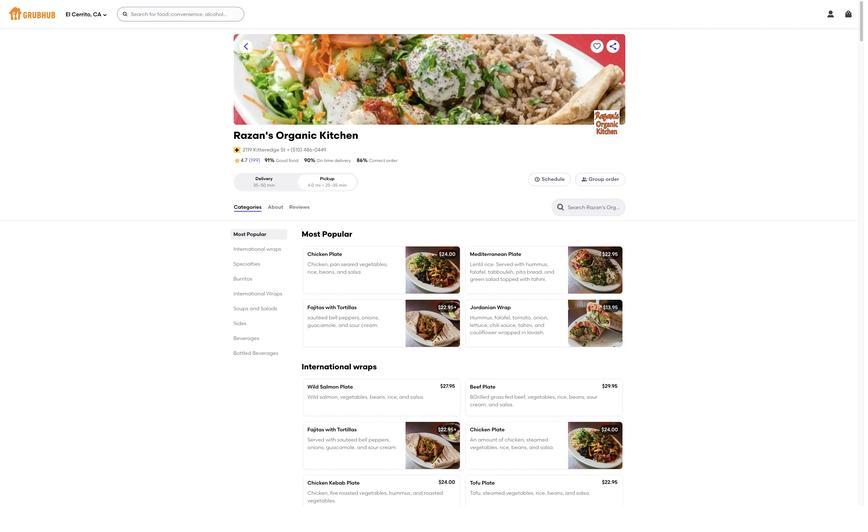Task type: locate. For each thing, give the bounding box(es) containing it.
bell right sauteed
[[359, 437, 367, 443]]

hummus, inside lentil rice. served with hummus, falafel, tabbouleh, pita bread, and green salad topped with tahini.
[[526, 262, 549, 268]]

0 horizontal spatial popular
[[247, 231, 266, 238]]

chicken,
[[307, 262, 329, 268], [307, 491, 329, 497]]

steamed down tofu plate
[[483, 491, 505, 497]]

organic
[[276, 129, 317, 141]]

fajitas down salmon, at the bottom left
[[307, 427, 324, 433]]

0 horizontal spatial sour
[[349, 322, 360, 329]]

1 fajitas from the top
[[307, 305, 324, 311]]

and inside bgrilled grass fed beef, vegetables, rice, beans, sour cream, and salsa.
[[489, 402, 498, 408]]

1 horizontal spatial min
[[339, 183, 347, 188]]

0 horizontal spatial international wraps
[[233, 246, 281, 253]]

1 vertical spatial steamed
[[483, 491, 505, 497]]

svg image left schedule
[[534, 177, 540, 183]]

0 horizontal spatial peppers,
[[339, 315, 361, 321]]

vegetables, inside bgrilled grass fed beef, vegetables, rice, beans, sour cream, and salsa.
[[528, 394, 556, 401]]

1 vertical spatial cream.
[[380, 445, 397, 451]]

0 horizontal spatial cream.
[[361, 322, 378, 329]]

cream,
[[470, 402, 487, 408]]

35–50
[[253, 183, 266, 188]]

bottled beverages
[[233, 350, 278, 357]]

most up international wraps tab at the left of page
[[233, 231, 246, 238]]

plate up of
[[492, 427, 505, 433]]

most popular up international wraps tab at the left of page
[[233, 231, 266, 238]]

mediterranean
[[470, 251, 507, 258]]

rice, inside chicken, pan seared vegetables, rice, beans, and salsa.
[[307, 269, 318, 275]]

bell inside served with sauteed bell peppers, onions, guacamole, and sour cream.
[[359, 437, 367, 443]]

steamed right chicken,
[[526, 437, 548, 443]]

beef
[[470, 384, 481, 390]]

1 vertical spatial fajitas
[[307, 427, 324, 433]]

0 horizontal spatial svg image
[[103, 13, 107, 17]]

Search Razan's Organic Kitchen search field
[[567, 204, 623, 211]]

1 vertical spatial international wraps
[[302, 362, 377, 371]]

chicken plate up pan
[[307, 251, 342, 258]]

0 vertical spatial $22.95 +
[[438, 305, 457, 311]]

0 horizontal spatial onions,
[[307, 445, 325, 451]]

0 vertical spatial falafel,
[[470, 269, 487, 275]]

min
[[267, 183, 275, 188], [339, 183, 347, 188]]

popular up pan
[[322, 230, 352, 239]]

2 fajitas with tortillas from the top
[[307, 427, 357, 433]]

plate right kebab
[[347, 480, 360, 486]]

0 vertical spatial international wraps
[[233, 246, 281, 253]]

hummus, inside chicken, fire roasted vegetables, hummus, and roasted vegetables.
[[389, 491, 412, 497]]

1 vertical spatial hummus,
[[389, 491, 412, 497]]

plate up grass
[[482, 384, 496, 390]]

falafel, up green
[[470, 269, 487, 275]]

0 vertical spatial steamed
[[526, 437, 548, 443]]

fajitas up sautéed
[[307, 305, 324, 311]]

1 horizontal spatial served
[[496, 262, 513, 268]]

fajitas with tortillas up sauteed
[[307, 427, 357, 433]]

plate for chicken,
[[329, 251, 342, 258]]

0 horizontal spatial order
[[386, 158, 398, 163]]

1 horizontal spatial bell
[[359, 437, 367, 443]]

peppers, inside the "sautéed bell peppers, onions, guacamole, and sour cream."
[[339, 315, 361, 321]]

chicken, inside chicken, fire roasted vegetables, hummus, and roasted vegetables.
[[307, 491, 329, 497]]

salad
[[486, 276, 499, 283]]

tofu,
[[470, 491, 482, 497]]

and inside chicken, pan seared vegetables, rice, beans, and salsa.
[[337, 269, 347, 275]]

0 vertical spatial wraps
[[266, 246, 281, 253]]

1 vertical spatial international
[[233, 291, 265, 297]]

cream. inside served with sauteed bell peppers, onions, guacamole, and sour cream.
[[380, 445, 397, 451]]

delivery
[[335, 158, 351, 163]]

1 horizontal spatial cream.
[[380, 445, 397, 451]]

min inside delivery 35–50 min
[[267, 183, 275, 188]]

svg image
[[103, 13, 107, 17], [534, 177, 540, 183]]

international up salmon
[[302, 362, 351, 371]]

2 wild from the top
[[307, 394, 318, 401]]

an
[[470, 437, 477, 443]]

min down delivery
[[267, 183, 275, 188]]

and inside the "sautéed bell peppers, onions, guacamole, and sour cream."
[[338, 322, 348, 329]]

0 horizontal spatial bell
[[329, 315, 338, 321]]

0 horizontal spatial chicken plate image
[[405, 247, 460, 294]]

most popular up pan
[[302, 230, 352, 239]]

1 vertical spatial $22.95 +
[[438, 427, 457, 433]]

1 chicken, from the top
[[307, 262, 329, 268]]

2 vertical spatial chicken
[[307, 480, 328, 486]]

order for group order
[[606, 176, 619, 183]]

most
[[302, 230, 320, 239], [233, 231, 246, 238]]

0 vertical spatial +
[[454, 305, 457, 311]]

1 $22.95 + from the top
[[438, 305, 457, 311]]

plate for bgrilled
[[482, 384, 496, 390]]

chicken plate for pan
[[307, 251, 342, 258]]

1 horizontal spatial most popular
[[302, 230, 352, 239]]

0 horizontal spatial roasted
[[339, 491, 358, 497]]

chicken
[[307, 251, 328, 258], [470, 427, 490, 433], [307, 480, 328, 486]]

beans, inside bgrilled grass fed beef, vegetables, rice, beans, sour cream, and salsa.
[[569, 394, 586, 401]]

seared
[[341, 262, 358, 268]]

vegetables, inside chicken, pan seared vegetables, rice, beans, and salsa.
[[359, 262, 388, 268]]

486-
[[303, 147, 314, 153]]

0 horizontal spatial falafel,
[[470, 269, 487, 275]]

with left sauteed
[[326, 437, 336, 443]]

1 tortillas from the top
[[337, 305, 357, 311]]

jordanian wrap image
[[568, 300, 622, 347]]

chicken, up vegetables. in the left of the page
[[307, 491, 329, 497]]

plate right tofu
[[482, 480, 495, 486]]

tortillas up sauteed
[[337, 427, 357, 433]]

plate up pan
[[329, 251, 342, 258]]

lentil rice. served with hummus, falafel, tabbouleh, pita bread, and green salad topped with tahini.
[[470, 262, 554, 283]]

1 horizontal spatial •
[[322, 183, 324, 188]]

2 fajitas from the top
[[307, 427, 324, 433]]

2 fajitas with tortillas image from the top
[[405, 422, 460, 469]]

chicken plate
[[307, 251, 342, 258], [470, 427, 505, 433]]

chicken, for chicken, pan seared vegetables, rice, beans, and salsa.
[[307, 262, 329, 268]]

0 vertical spatial guacamole,
[[307, 322, 337, 329]]

salsa.
[[348, 269, 362, 275], [410, 394, 424, 401], [500, 402, 514, 408], [540, 445, 554, 451], [576, 491, 590, 497]]

chili
[[490, 322, 500, 329]]

0 vertical spatial $24.00
[[439, 251, 455, 258]]

guacamole, down sauteed
[[326, 445, 356, 451]]

international wraps
[[233, 246, 281, 253], [302, 362, 377, 371]]

• right st
[[287, 147, 289, 153]]

bell right sautéed
[[329, 315, 338, 321]]

option group containing delivery 35–50 min
[[233, 173, 358, 192]]

order right group
[[606, 176, 619, 183]]

2 + from the top
[[454, 427, 457, 433]]

1 horizontal spatial chicken plate image
[[568, 422, 622, 469]]

beans,
[[319, 269, 336, 275], [370, 394, 386, 401], [569, 394, 586, 401], [511, 445, 528, 451], [547, 491, 564, 497]]

chicken up vegetables. in the left of the page
[[307, 480, 328, 486]]

1 horizontal spatial chicken plate
[[470, 427, 505, 433]]

0 vertical spatial fajitas
[[307, 305, 324, 311]]

0 vertical spatial chicken
[[307, 251, 328, 258]]

1 vertical spatial chicken
[[470, 427, 490, 433]]

international up soups and salads
[[233, 291, 265, 297]]

international for international wraps tab
[[233, 291, 265, 297]]

specialties tab
[[233, 260, 284, 268]]

hummus,
[[526, 262, 549, 268], [389, 491, 412, 497]]

1 fajitas with tortillas image from the top
[[405, 300, 460, 347]]

order
[[386, 158, 398, 163], [606, 176, 619, 183]]

order for correct order
[[386, 158, 398, 163]]

0 horizontal spatial served
[[307, 437, 324, 443]]

0 vertical spatial bell
[[329, 315, 338, 321]]

0 vertical spatial svg image
[[103, 13, 107, 17]]

beverages up bottled
[[233, 336, 259, 342]]

2 horizontal spatial sour
[[587, 394, 597, 401]]

plate up lentil rice. served with hummus, falafel, tabbouleh, pita bread, and green salad topped with tahini.
[[508, 251, 521, 258]]

$24.00 for an amount of chicken, steamed vegetables, rice, beans, and salsa.
[[602, 427, 618, 433]]

1 vertical spatial guacamole,
[[326, 445, 356, 451]]

and
[[337, 269, 347, 275], [544, 269, 554, 275], [250, 306, 259, 312], [338, 322, 348, 329], [535, 322, 544, 329], [399, 394, 409, 401], [489, 402, 498, 408], [357, 445, 367, 451], [529, 445, 539, 451], [413, 491, 423, 497], [565, 491, 575, 497]]

0 vertical spatial fajitas with tortillas
[[307, 305, 357, 311]]

svg image
[[826, 10, 835, 19], [844, 10, 853, 19], [122, 11, 128, 17]]

1 vertical spatial bell
[[359, 437, 367, 443]]

fajitas with tortillas for bell
[[307, 305, 357, 311]]

international wraps up wild salmon plate
[[302, 362, 377, 371]]

group order button
[[575, 173, 625, 186]]

tabbouleh,
[[488, 269, 515, 275]]

0 horizontal spatial •
[[287, 147, 289, 153]]

0 vertical spatial cream.
[[361, 322, 378, 329]]

schedule
[[542, 176, 565, 183]]

jordanian wrap
[[470, 305, 511, 311]]

salsa. inside an amount of chicken, steamed vegetables, rice, beans, and salsa.
[[540, 445, 554, 451]]

food
[[289, 158, 298, 163]]

roasted
[[339, 491, 358, 497], [424, 491, 443, 497]]

served up tabbouleh,
[[496, 262, 513, 268]]

0 vertical spatial onions,
[[362, 315, 379, 321]]

1 vertical spatial $24.00
[[602, 427, 618, 433]]

wild left salmon, at the bottom left
[[307, 394, 318, 401]]

2 roasted from the left
[[424, 491, 443, 497]]

1 wild from the top
[[307, 384, 319, 390]]

st
[[280, 147, 285, 153]]

beverages down "beverages" tab
[[252, 350, 278, 357]]

fajitas with tortillas image
[[405, 300, 460, 347], [405, 422, 460, 469]]

option group
[[233, 173, 358, 192]]

1 vertical spatial order
[[606, 176, 619, 183]]

served left sauteed
[[307, 437, 324, 443]]

0 vertical spatial order
[[386, 158, 398, 163]]

1 horizontal spatial popular
[[322, 230, 352, 239]]

0 horizontal spatial most
[[233, 231, 246, 238]]

0 vertical spatial sour
[[349, 322, 360, 329]]

1 vertical spatial +
[[454, 427, 457, 433]]

most popular inside tab
[[233, 231, 266, 238]]

guacamole, inside served with sauteed bell peppers, onions, guacamole, and sour cream.
[[326, 445, 356, 451]]

1 horizontal spatial roasted
[[424, 491, 443, 497]]

peppers,
[[339, 315, 361, 321], [369, 437, 390, 443]]

0 vertical spatial wild
[[307, 384, 319, 390]]

popular up international wraps tab at the left of page
[[247, 231, 266, 238]]

1 vertical spatial chicken plate
[[470, 427, 505, 433]]

2 chicken, from the top
[[307, 491, 329, 497]]

and inside "hummus, falafel, tomato, onion, lettuce, chili sauce, tahini, and cauliflower wrapped in lavash."
[[535, 322, 544, 329]]

0 vertical spatial peppers,
[[339, 315, 361, 321]]

1 horizontal spatial sour
[[368, 445, 379, 451]]

2 $22.95 + from the top
[[438, 427, 457, 433]]

served with sauteed bell peppers, onions, guacamole, and sour cream.
[[307, 437, 397, 451]]

chicken, left pan
[[307, 262, 329, 268]]

1 vertical spatial svg image
[[534, 177, 540, 183]]

international up specialties on the left of the page
[[233, 246, 265, 253]]

international wraps down most popular tab
[[233, 246, 281, 253]]

0449
[[314, 147, 326, 153]]

falafel,
[[470, 269, 487, 275], [495, 315, 511, 321]]

plate
[[329, 251, 342, 258], [508, 251, 521, 258], [340, 384, 353, 390], [482, 384, 496, 390], [492, 427, 505, 433], [347, 480, 360, 486], [482, 480, 495, 486]]

served inside served with sauteed bell peppers, onions, guacamole, and sour cream.
[[307, 437, 324, 443]]

1 + from the top
[[454, 305, 457, 311]]

svg image right ca
[[103, 13, 107, 17]]

most popular tab
[[233, 231, 284, 238]]

chicken plate up amount
[[470, 427, 505, 433]]

0 vertical spatial served
[[496, 262, 513, 268]]

burritos tab
[[233, 275, 284, 283]]

chicken plate for amount
[[470, 427, 505, 433]]

search icon image
[[556, 203, 565, 212]]

with
[[514, 262, 525, 268], [520, 276, 530, 283], [325, 305, 336, 311], [325, 427, 336, 433], [326, 437, 336, 443]]

1 horizontal spatial hummus,
[[526, 262, 549, 268]]

peppers, right sautéed
[[339, 315, 361, 321]]

wraps up specialties tab
[[266, 246, 281, 253]]

plate right salmon
[[340, 384, 353, 390]]

people icon image
[[581, 177, 587, 183]]

0 vertical spatial fajitas with tortillas image
[[405, 300, 460, 347]]

cream.
[[361, 322, 378, 329], [380, 445, 397, 451]]

about
[[268, 204, 283, 210]]

(510)
[[291, 147, 302, 153]]

soups
[[233, 306, 248, 312]]

schedule button
[[528, 173, 571, 186]]

peppers, right sauteed
[[369, 437, 390, 443]]

0 horizontal spatial most popular
[[233, 231, 266, 238]]

guacamole, down sautéed
[[307, 322, 337, 329]]

1 vertical spatial fajitas with tortillas
[[307, 427, 357, 433]]

order right correct
[[386, 158, 398, 163]]

1 horizontal spatial falafel,
[[495, 315, 511, 321]]

beverages inside bottled beverages tab
[[252, 350, 278, 357]]

most down reviews button
[[302, 230, 320, 239]]

2119 kitteredge st button
[[242, 146, 286, 154]]

chicken, inside chicken, pan seared vegetables, rice, beans, and salsa.
[[307, 262, 329, 268]]

lentil
[[470, 262, 483, 268]]

0 horizontal spatial hummus,
[[389, 491, 412, 497]]

and inside lentil rice. served with hummus, falafel, tabbouleh, pita bread, and green salad topped with tahini.
[[544, 269, 554, 275]]

1 vertical spatial falafel,
[[495, 315, 511, 321]]

salsa. inside chicken, pan seared vegetables, rice, beans, and salsa.
[[348, 269, 362, 275]]

with inside served with sauteed bell peppers, onions, guacamole, and sour cream.
[[326, 437, 336, 443]]

• right mi on the left top
[[322, 183, 324, 188]]

sautéed bell peppers, onions, guacamole, and sour cream.
[[307, 315, 379, 329]]

order inside 'group order' button
[[606, 176, 619, 183]]

falafel, up sauce,
[[495, 315, 511, 321]]

1 min from the left
[[267, 183, 275, 188]]

2 min from the left
[[339, 183, 347, 188]]

with up sautéed
[[325, 305, 336, 311]]

fajitas for served with sauteed bell peppers, onions, guacamole, and sour cream.
[[307, 427, 324, 433]]

1 horizontal spatial international wraps
[[302, 362, 377, 371]]

hummus, falafel, tomato, onion, lettuce, chili sauce, tahini, and cauliflower wrapped in lavash.
[[470, 315, 548, 336]]

steamed
[[526, 437, 548, 443], [483, 491, 505, 497]]

el
[[66, 11, 70, 18]]

hummus, for with
[[526, 262, 549, 268]]

1 horizontal spatial order
[[606, 176, 619, 183]]

on time delivery
[[317, 158, 351, 163]]

2 vertical spatial international
[[302, 362, 351, 371]]

wild left salmon
[[307, 384, 319, 390]]

0 vertical spatial beverages
[[233, 336, 259, 342]]

wraps up wild salmon, vegetables, beans, rice, and salsa.
[[353, 362, 377, 371]]

most inside tab
[[233, 231, 246, 238]]

2 vertical spatial sour
[[368, 445, 379, 451]]

fajitas for sautéed bell peppers, onions, guacamole, and sour cream.
[[307, 305, 324, 311]]

86
[[357, 157, 363, 164]]

fajitas with tortillas
[[307, 305, 357, 311], [307, 427, 357, 433]]

1 vertical spatial •
[[322, 183, 324, 188]]

1 horizontal spatial onions,
[[362, 315, 379, 321]]

1 vertical spatial peppers,
[[369, 437, 390, 443]]

1 vertical spatial served
[[307, 437, 324, 443]]

1 vertical spatial sour
[[587, 394, 597, 401]]

1 fajitas with tortillas from the top
[[307, 305, 357, 311]]

sauteed
[[337, 437, 357, 443]]

0 horizontal spatial min
[[267, 183, 275, 188]]

fajitas with tortillas up sautéed
[[307, 305, 357, 311]]

chicken plate image
[[405, 247, 460, 294], [568, 422, 622, 469]]

fajitas with tortillas for with
[[307, 427, 357, 433]]

beans, inside chicken, pan seared vegetables, rice, beans, and salsa.
[[319, 269, 336, 275]]

bottled beverages tab
[[233, 350, 284, 357]]

1 horizontal spatial peppers,
[[369, 437, 390, 443]]

4.7
[[241, 157, 247, 164]]

min right 25–35
[[339, 183, 347, 188]]

fajitas
[[307, 305, 324, 311], [307, 427, 324, 433]]

international
[[233, 246, 265, 253], [233, 291, 265, 297], [302, 362, 351, 371]]

steamed inside an amount of chicken, steamed vegetables, rice, beans, and salsa.
[[526, 437, 548, 443]]

1 vertical spatial onions,
[[307, 445, 325, 451]]

rice, inside bgrilled grass fed beef, vegetables, rice, beans, sour cream, and salsa.
[[557, 394, 568, 401]]

tortillas for peppers,
[[337, 305, 357, 311]]

cerrito,
[[72, 11, 92, 18]]

chicken up chicken, pan seared vegetables, rice, beans, and salsa.
[[307, 251, 328, 258]]

min inside the pickup 4.0 mi • 25–35 min
[[339, 183, 347, 188]]

pickup
[[320, 176, 335, 181]]

sides
[[233, 321, 246, 327]]

rice,
[[307, 269, 318, 275], [388, 394, 398, 401], [557, 394, 568, 401], [500, 445, 510, 451], [536, 491, 546, 497]]

1 horizontal spatial svg image
[[534, 177, 540, 183]]

chicken up 'an'
[[470, 427, 490, 433]]

0 horizontal spatial chicken plate
[[307, 251, 342, 258]]

$29.95
[[602, 383, 618, 390]]

star icon image
[[233, 157, 241, 164]]

chicken for an amount of chicken, steamed vegetables, rice, beans, and salsa.
[[470, 427, 490, 433]]

bell inside the "sautéed bell peppers, onions, guacamole, and sour cream."
[[329, 315, 338, 321]]

2 tortillas from the top
[[337, 427, 357, 433]]

0 horizontal spatial wraps
[[266, 246, 281, 253]]

topped
[[500, 276, 518, 283]]

0 vertical spatial chicken plate image
[[405, 247, 460, 294]]

1 horizontal spatial steamed
[[526, 437, 548, 443]]

1 vertical spatial beverages
[[252, 350, 278, 357]]

and inside chicken, fire roasted vegetables, hummus, and roasted vegetables.
[[413, 491, 423, 497]]

1 vertical spatial fajitas with tortillas image
[[405, 422, 460, 469]]

0 horizontal spatial steamed
[[483, 491, 505, 497]]

tortillas up the "sautéed bell peppers, onions, guacamole, and sour cream."
[[337, 305, 357, 311]]

0 vertical spatial chicken plate
[[307, 251, 342, 258]]

subscription pass image
[[233, 147, 241, 153]]

0 vertical spatial international
[[233, 246, 265, 253]]



Task type: describe. For each thing, give the bounding box(es) containing it.
vegetables, inside an amount of chicken, steamed vegetables, rice, beans, and salsa.
[[470, 445, 498, 451]]

4.0
[[308, 183, 314, 188]]

sour inside bgrilled grass fed beef, vegetables, rice, beans, sour cream, and salsa.
[[587, 394, 597, 401]]

0 vertical spatial •
[[287, 147, 289, 153]]

2119 kitteredge st
[[243, 147, 285, 153]]

fajitas with tortillas image for hummus,
[[405, 300, 460, 347]]

plate for tofu,
[[482, 480, 495, 486]]

soups and salads tab
[[233, 305, 284, 313]]

beef plate
[[470, 384, 496, 390]]

90
[[304, 157, 310, 164]]

plate for lentil
[[508, 251, 521, 258]]

share icon image
[[609, 42, 617, 51]]

onions, inside served with sauteed bell peppers, onions, guacamole, and sour cream.
[[307, 445, 325, 451]]

chicken plate image for an amount of chicken, steamed vegetables, rice, beans, and salsa.
[[568, 422, 622, 469]]

pita
[[516, 269, 526, 275]]

wrapped
[[498, 330, 520, 336]]

fed
[[505, 394, 513, 401]]

international wraps tab
[[233, 290, 284, 298]]

with down pita
[[520, 276, 530, 283]]

kebab
[[329, 480, 345, 486]]

tahini,
[[518, 322, 533, 329]]

served inside lentil rice. served with hummus, falafel, tabbouleh, pita bread, and green salad topped with tahini.
[[496, 262, 513, 268]]

bottled
[[233, 350, 251, 357]]

pan
[[330, 262, 340, 268]]

tofu, steamed vegetables, rice, beans, and salsa.
[[470, 491, 590, 497]]

categories button
[[233, 194, 262, 221]]

bgrilled
[[470, 394, 489, 401]]

reviews button
[[289, 194, 310, 221]]

beverages inside "beverages" tab
[[233, 336, 259, 342]]

amount
[[478, 437, 497, 443]]

25–35
[[325, 183, 338, 188]]

hummus, for vegetables,
[[389, 491, 412, 497]]

international for international wraps tab at the left of page
[[233, 246, 265, 253]]

chicken kebab plate
[[307, 480, 360, 486]]

with up served with sauteed bell peppers, onions, guacamole, and sour cream.
[[325, 427, 336, 433]]

2 horizontal spatial svg image
[[844, 10, 853, 19]]

1 vertical spatial wraps
[[353, 362, 377, 371]]

sour inside the "sautéed bell peppers, onions, guacamole, and sour cream."
[[349, 322, 360, 329]]

correct order
[[369, 158, 398, 163]]

group order
[[589, 176, 619, 183]]

caret left icon image
[[241, 42, 250, 51]]

correct
[[369, 158, 385, 163]]

1 horizontal spatial svg image
[[826, 10, 835, 19]]

razan's organic kitchen logo image
[[594, 110, 619, 136]]

$27.95
[[440, 383, 455, 390]]

on
[[317, 158, 323, 163]]

delivery
[[255, 176, 273, 181]]

wild salmon plate
[[307, 384, 353, 390]]

specialties
[[233, 261, 260, 267]]

wild for wild salmon plate
[[307, 384, 319, 390]]

kitchen
[[319, 129, 358, 141]]

bgrilled grass fed beef, vegetables, rice, beans, sour cream, and salsa.
[[470, 394, 597, 408]]

with up pita
[[514, 262, 525, 268]]

wraps
[[266, 291, 282, 297]]

svg image inside main navigation navigation
[[103, 13, 107, 17]]

wraps inside tab
[[266, 246, 281, 253]]

$22.95 + for jordanian wrap
[[438, 305, 457, 311]]

falafel, inside "hummus, falafel, tomato, onion, lettuce, chili sauce, tahini, and cauliflower wrapped in lavash."
[[495, 315, 511, 321]]

chicken plate image for chicken, pan seared vegetables, rice, beans, and salsa.
[[405, 247, 460, 294]]

tofu plate
[[470, 480, 495, 486]]

1 roasted from the left
[[339, 491, 358, 497]]

chicken,
[[505, 437, 525, 443]]

tahini.
[[531, 276, 546, 283]]

wild salmon, vegetables, beans, rice, and salsa.
[[307, 394, 424, 401]]

1 horizontal spatial most
[[302, 230, 320, 239]]

burritos
[[233, 276, 252, 282]]

lettuce,
[[470, 322, 489, 329]]

chicken, for chicken, fire roasted vegetables, hummus, and roasted vegetables.
[[307, 491, 329, 497]]

onions, inside the "sautéed bell peppers, onions, guacamole, and sour cream."
[[362, 315, 379, 321]]

salmon,
[[320, 394, 339, 401]]

vegetables.
[[307, 498, 336, 504]]

mediterranean plate
[[470, 251, 521, 258]]

categories
[[234, 204, 262, 210]]

good
[[276, 158, 288, 163]]

2 vertical spatial $24.00
[[439, 480, 455, 486]]

tomato,
[[513, 315, 532, 321]]

salads
[[261, 306, 277, 312]]

international wraps
[[233, 291, 282, 297]]

hummus,
[[470, 315, 493, 321]]

grass
[[491, 394, 504, 401]]

bread,
[[527, 269, 543, 275]]

mi
[[315, 183, 321, 188]]

sour inside served with sauteed bell peppers, onions, guacamole, and sour cream.
[[368, 445, 379, 451]]

sauce,
[[501, 322, 517, 329]]

+ for jordanian
[[454, 305, 457, 311]]

2119
[[243, 147, 252, 153]]

plate for an
[[492, 427, 505, 433]]

• (510) 486-0449
[[287, 147, 326, 153]]

salmon
[[320, 384, 339, 390]]

chicken for chicken, pan seared vegetables, rice, beans, and salsa.
[[307, 251, 328, 258]]

and inside served with sauteed bell peppers, onions, guacamole, and sour cream.
[[357, 445, 367, 451]]

good food
[[276, 158, 298, 163]]

• inside the pickup 4.0 mi • 25–35 min
[[322, 183, 324, 188]]

beans, inside an amount of chicken, steamed vegetables, rice, beans, and salsa.
[[511, 445, 528, 451]]

$24.00 for chicken, pan seared vegetables, rice, beans, and salsa.
[[439, 251, 455, 258]]

+ for chicken
[[454, 427, 457, 433]]

fire
[[330, 491, 338, 497]]

in
[[522, 330, 526, 336]]

popular inside most popular tab
[[247, 231, 266, 238]]

jordanian
[[470, 305, 496, 311]]

lavash.
[[527, 330, 544, 336]]

peppers, inside served with sauteed bell peppers, onions, guacamole, and sour cream.
[[369, 437, 390, 443]]

vegetables, inside chicken, fire roasted vegetables, hummus, and roasted vegetables.
[[359, 491, 388, 497]]

green
[[470, 276, 484, 283]]

razan's organic kitchen
[[233, 129, 358, 141]]

of
[[499, 437, 503, 443]]

(199)
[[249, 157, 260, 164]]

$22.95 + for chicken plate
[[438, 427, 457, 433]]

international wraps tab
[[233, 246, 284, 253]]

el cerrito, ca
[[66, 11, 101, 18]]

tortillas for sauteed
[[337, 427, 357, 433]]

wild for wild salmon, vegetables, beans, rice, and salsa.
[[307, 394, 318, 401]]

razan's
[[233, 129, 273, 141]]

onion,
[[533, 315, 548, 321]]

and inside an amount of chicken, steamed vegetables, rice, beans, and salsa.
[[529, 445, 539, 451]]

Search for food, convenience, alcohol... search field
[[117, 7, 244, 21]]

group
[[589, 176, 604, 183]]

and inside tab
[[250, 306, 259, 312]]

pickup 4.0 mi • 25–35 min
[[308, 176, 347, 188]]

reviews
[[289, 204, 310, 210]]

time
[[324, 158, 333, 163]]

chicken, fire roasted vegetables, hummus, and roasted vegetables.
[[307, 491, 443, 504]]

sides tab
[[233, 320, 284, 328]]

fajitas with tortillas image for an
[[405, 422, 460, 469]]

international wraps inside tab
[[233, 246, 281, 253]]

main navigation navigation
[[0, 0, 859, 28]]

rice.
[[484, 262, 495, 268]]

cream. inside the "sautéed bell peppers, onions, guacamole, and sour cream."
[[361, 322, 378, 329]]

tofu
[[470, 480, 481, 486]]

falafel, inside lentil rice. served with hummus, falafel, tabbouleh, pita bread, and green salad topped with tahini.
[[470, 269, 487, 275]]

0 horizontal spatial svg image
[[122, 11, 128, 17]]

svg image inside the schedule button
[[534, 177, 540, 183]]

salsa. inside bgrilled grass fed beef, vegetables, rice, beans, sour cream, and salsa.
[[500, 402, 514, 408]]

cauliflower
[[470, 330, 497, 336]]

save this restaurant image
[[593, 42, 601, 51]]

kitteredge
[[253, 147, 279, 153]]

chicken for chicken, fire roasted vegetables, hummus, and roasted vegetables.
[[307, 480, 328, 486]]

beverages tab
[[233, 335, 284, 342]]

soups and salads
[[233, 306, 277, 312]]

rice, inside an amount of chicken, steamed vegetables, rice, beans, and salsa.
[[500, 445, 510, 451]]

guacamole, inside the "sautéed bell peppers, onions, guacamole, and sour cream."
[[307, 322, 337, 329]]

sautéed
[[307, 315, 328, 321]]

mediterranean plate image
[[568, 247, 622, 294]]



Task type: vqa. For each thing, say whether or not it's contained in the screenshot.
Plate for Lentil
yes



